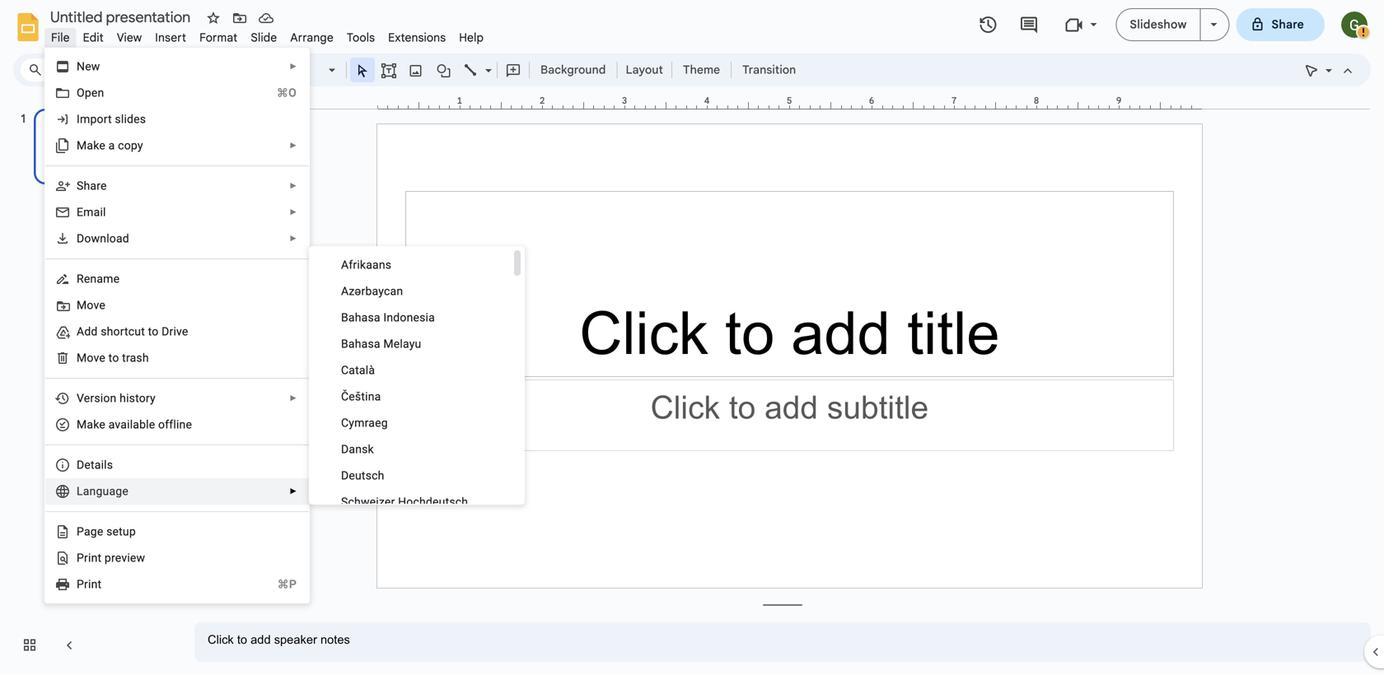 Task type: vqa. For each thing, say whether or not it's contained in the screenshot.


Task type: locate. For each thing, give the bounding box(es) containing it.
view menu item
[[110, 28, 149, 47]]

theme
[[683, 63, 721, 77]]

arrange menu item
[[284, 28, 340, 47]]

menu bar containing file
[[45, 21, 491, 49]]

n
[[77, 60, 85, 73]]

edit menu item
[[76, 28, 110, 47]]

e for k
[[99, 418, 106, 432]]

insert
[[155, 30, 186, 45]]

1 vertical spatial e
[[97, 525, 103, 539]]

hochdeutsch
[[398, 496, 468, 509]]

insert image image
[[407, 59, 426, 82]]

deutsch
[[341, 469, 385, 483]]

application
[[0, 0, 1385, 676]]

o
[[112, 352, 119, 365]]

presentation options image
[[1211, 23, 1218, 26]]

0 vertical spatial bahasa
[[341, 311, 381, 325]]

pre
[[105, 552, 121, 565]]

afrikaans
[[341, 258, 392, 272]]

Zoom text field
[[280, 59, 326, 82]]

7 ► from the top
[[289, 487, 298, 497]]

trash
[[122, 352, 149, 365]]

bahasa
[[341, 311, 381, 325], [341, 338, 381, 351]]

1 bahasa from the top
[[341, 311, 381, 325]]

transition button
[[735, 58, 804, 82]]

e
[[99, 418, 106, 432], [97, 525, 103, 539]]

čeština
[[341, 390, 381, 404]]

file menu item
[[45, 28, 76, 47]]

melayu
[[384, 338, 422, 351]]

2 bahasa from the top
[[341, 338, 381, 351]]

to
[[148, 325, 159, 339]]

⌘o
[[277, 86, 297, 100]]

navigation inside application
[[0, 93, 181, 676]]

d ownload
[[77, 232, 129, 246]]

version
[[77, 392, 117, 406]]

1 ► from the top
[[289, 62, 298, 71]]

navigation
[[0, 93, 181, 676]]

page setup g element
[[77, 525, 141, 539]]

o
[[77, 86, 85, 100]]

menu bar banner
[[0, 0, 1385, 676]]

menu bar inside menu bar banner
[[45, 21, 491, 49]]

setup
[[106, 525, 136, 539]]

n ew
[[77, 60, 100, 73]]

o pen
[[77, 86, 104, 100]]

make a c opy
[[77, 139, 143, 152]]

format
[[200, 30, 238, 45]]

slide menu item
[[244, 28, 284, 47]]

a
[[109, 139, 115, 152]]

istory
[[126, 392, 156, 406]]

menu
[[45, 48, 310, 604], [309, 246, 525, 516]]

pa g e setup
[[77, 525, 136, 539]]

e right ma
[[99, 418, 106, 432]]

available
[[109, 418, 155, 432]]

Star checkbox
[[202, 7, 225, 30]]

bahasa indonesia
[[341, 311, 435, 325]]

►
[[289, 62, 298, 71], [289, 141, 298, 150], [289, 181, 298, 191], [289, 208, 298, 217], [289, 234, 298, 244], [289, 394, 298, 403], [289, 487, 298, 497]]

arrange
[[290, 30, 334, 45]]

layout
[[626, 63, 663, 77]]

view
[[117, 30, 142, 45]]

background
[[541, 63, 606, 77]]

layout button
[[621, 58, 668, 82]]

bahasa down azərbaycan
[[341, 311, 381, 325]]

bahasa for bahasa melayu
[[341, 338, 381, 351]]

extensions
[[388, 30, 446, 45]]

0 vertical spatial e
[[99, 418, 106, 432]]

6 ► from the top
[[289, 394, 298, 403]]

c
[[118, 139, 124, 152]]

bahasa up català
[[341, 338, 381, 351]]

d
[[77, 232, 84, 246]]

ownload
[[84, 232, 129, 246]]

offline
[[158, 418, 192, 432]]

insert menu item
[[149, 28, 193, 47]]

p rint
[[77, 578, 102, 592]]

menu containing n
[[45, 48, 310, 604]]

add shortcut to drive
[[77, 325, 188, 339]]

Menus field
[[21, 59, 103, 82]]

⌘p element
[[258, 577, 297, 593]]

details b element
[[77, 459, 118, 472]]

import
[[77, 113, 112, 126]]

shortcut
[[101, 325, 145, 339]]

e right pa
[[97, 525, 103, 539]]

application containing slideshow
[[0, 0, 1385, 676]]

theme button
[[676, 58, 728, 82]]

print p element
[[77, 578, 107, 592]]

bahasa melayu
[[341, 338, 422, 351]]

drive
[[162, 325, 188, 339]]

email e element
[[77, 206, 111, 219]]

⌘o element
[[257, 85, 297, 101]]

⌘p
[[277, 578, 297, 592]]

► for l anguage
[[289, 487, 298, 497]]

2 ► from the top
[[289, 141, 298, 150]]

r ename
[[77, 272, 120, 286]]

dansk
[[341, 443, 374, 457]]

e mail
[[77, 206, 106, 219]]

help menu item
[[453, 28, 491, 47]]

move
[[77, 352, 106, 365]]

4 ► from the top
[[289, 208, 298, 217]]

opy
[[124, 139, 143, 152]]

menu bar
[[45, 21, 491, 49]]

make a copy c element
[[77, 139, 148, 152]]

pa
[[77, 525, 90, 539]]

ma k e available offline
[[77, 418, 192, 432]]

k
[[93, 418, 99, 432]]

mode and view toolbar
[[1299, 0, 1372, 435]]

iew
[[127, 552, 145, 565]]

hare
[[84, 179, 107, 193]]

5 ► from the top
[[289, 234, 298, 244]]

details
[[77, 459, 113, 472]]

add shortcut to drive , element
[[77, 325, 193, 339]]

schweizer
[[341, 496, 395, 509]]

1 vertical spatial bahasa
[[341, 338, 381, 351]]

► for d ownload
[[289, 234, 298, 244]]

import slides
[[77, 113, 146, 126]]

3 ► from the top
[[289, 181, 298, 191]]

anguage
[[83, 485, 129, 499]]



Task type: describe. For each thing, give the bounding box(es) containing it.
new n element
[[77, 60, 105, 73]]

g
[[90, 525, 97, 539]]

slideshow
[[1130, 17, 1187, 32]]

t
[[109, 352, 112, 365]]

edit
[[83, 30, 104, 45]]

s
[[77, 179, 84, 193]]

► for s hare
[[289, 181, 298, 191]]

slides
[[115, 113, 146, 126]]

slide
[[251, 30, 277, 45]]

ove
[[87, 299, 106, 312]]

m
[[77, 299, 87, 312]]

move to trash t element
[[77, 352, 154, 365]]

p
[[77, 578, 84, 592]]

menu containing afrikaans
[[309, 246, 525, 516]]

m ove
[[77, 299, 106, 312]]

Zoom field
[[278, 59, 343, 83]]

background button
[[533, 58, 614, 82]]

slideshow button
[[1116, 8, 1201, 41]]

bahasa for bahasa indonesia
[[341, 311, 381, 325]]

download d element
[[77, 232, 134, 246]]

print preview v element
[[77, 552, 150, 565]]

e for g
[[97, 525, 103, 539]]

► for e mail
[[289, 208, 298, 217]]

► for n ew
[[289, 62, 298, 71]]

azərbaycan
[[341, 285, 403, 298]]

l anguage
[[77, 485, 129, 499]]

print pre v iew
[[77, 552, 145, 565]]

share button
[[1237, 8, 1325, 41]]

ma
[[77, 418, 93, 432]]

format menu item
[[193, 28, 244, 47]]

share s element
[[77, 179, 112, 193]]

file
[[51, 30, 70, 45]]

mail
[[83, 206, 106, 219]]

move t o trash
[[77, 352, 149, 365]]

version h istory
[[77, 392, 156, 406]]

► for opy
[[289, 141, 298, 150]]

ename
[[84, 272, 120, 286]]

► for istory
[[289, 394, 298, 403]]

help
[[459, 30, 484, 45]]

indonesia
[[384, 311, 435, 325]]

move m element
[[77, 299, 110, 312]]

s hare
[[77, 179, 107, 193]]

add
[[77, 325, 98, 339]]

tools
[[347, 30, 375, 45]]

v
[[121, 552, 127, 565]]

rename r element
[[77, 272, 125, 286]]

r
[[77, 272, 84, 286]]

import slides z element
[[77, 113, 151, 126]]

make
[[77, 139, 106, 152]]

version history h element
[[77, 392, 161, 406]]

pen
[[85, 86, 104, 100]]

e
[[77, 206, 83, 219]]

shape image
[[435, 59, 454, 82]]

rint
[[84, 578, 102, 592]]

transition
[[743, 63, 796, 77]]

h
[[120, 392, 126, 406]]

print
[[77, 552, 102, 565]]

tools menu item
[[340, 28, 382, 47]]

ew
[[85, 60, 100, 73]]

make available offline k element
[[77, 418, 197, 432]]

l
[[77, 485, 83, 499]]

Rename text field
[[45, 7, 200, 26]]

share
[[1272, 17, 1305, 32]]

open o element
[[77, 86, 109, 100]]

català
[[341, 364, 375, 378]]

schweizer hochdeutsch
[[341, 496, 468, 509]]

language l element
[[77, 485, 133, 499]]

extensions menu item
[[382, 28, 453, 47]]

main toolbar
[[102, 58, 805, 83]]

cymraeg
[[341, 417, 388, 430]]



